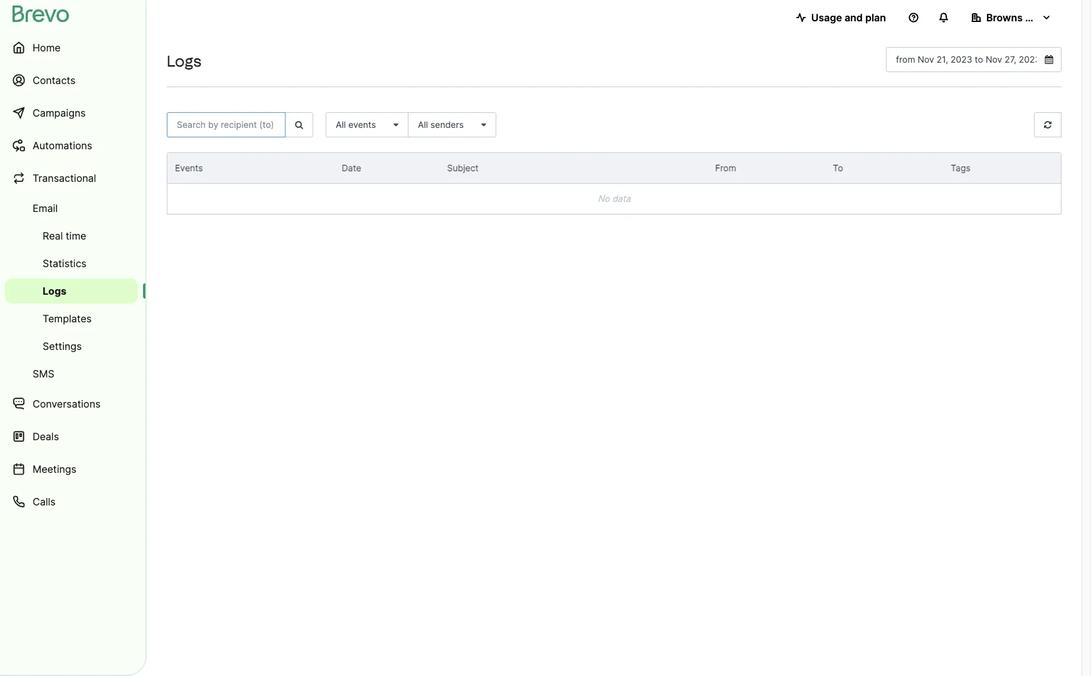 Task type: describe. For each thing, give the bounding box(es) containing it.
tags
[[951, 163, 971, 173]]

all for all events
[[336, 119, 346, 130]]

statistics
[[43, 257, 87, 269]]

deals
[[33, 430, 59, 443]]

sms link
[[5, 361, 138, 386]]

calls
[[33, 496, 56, 508]]

automations link
[[5, 130, 138, 161]]

home
[[33, 41, 61, 54]]

Search by recipient (to) search field
[[167, 112, 286, 137]]

meetings link
[[5, 454, 138, 484]]

usage and plan button
[[786, 5, 896, 30]]

time
[[66, 230, 86, 242]]

0 vertical spatial logs
[[167, 52, 202, 70]]

events
[[175, 163, 203, 173]]

events
[[348, 119, 376, 130]]

real
[[43, 230, 63, 242]]

date
[[342, 163, 361, 173]]

all events
[[336, 119, 376, 130]]

transactional link
[[5, 163, 138, 193]]

statistics link
[[5, 251, 138, 276]]

usage and plan
[[812, 11, 886, 24]]

all senders
[[418, 119, 464, 130]]

sms
[[33, 368, 54, 380]]

deals link
[[5, 422, 138, 452]]

conversations link
[[5, 389, 138, 419]]

conversations
[[33, 398, 101, 410]]



Task type: vqa. For each thing, say whether or not it's contained in the screenshot.
the Automations
yes



Task type: locate. For each thing, give the bounding box(es) containing it.
logs link
[[5, 279, 138, 304]]

browns enterprise button
[[962, 5, 1076, 30]]

settings link
[[5, 334, 138, 359]]

enterprise
[[1026, 11, 1076, 24]]

real time link
[[5, 223, 138, 248]]

caret down image for all senders
[[476, 120, 486, 129]]

home link
[[5, 33, 138, 63]]

email link
[[5, 196, 138, 221]]

all inside all senders button
[[418, 119, 428, 130]]

browns enterprise
[[987, 11, 1076, 24]]

campaigns link
[[5, 98, 138, 128]]

meetings
[[33, 463, 77, 475]]

usage
[[812, 11, 842, 24]]

automations
[[33, 139, 92, 151]]

0 horizontal spatial caret down image
[[389, 120, 399, 129]]

0 horizontal spatial logs
[[43, 285, 67, 297]]

caret down image for all events
[[389, 120, 399, 129]]

None text field
[[886, 47, 1062, 72]]

0 horizontal spatial all
[[336, 119, 346, 130]]

all for all senders
[[418, 119, 428, 130]]

all
[[336, 119, 346, 130], [418, 119, 428, 130]]

templates
[[43, 312, 92, 325]]

from
[[715, 163, 737, 173]]

data
[[612, 194, 631, 204]]

and
[[845, 11, 863, 24]]

logs
[[167, 52, 202, 70], [43, 285, 67, 297]]

1 caret down image from the left
[[389, 120, 399, 129]]

calls link
[[5, 487, 138, 517]]

contacts link
[[5, 65, 138, 95]]

real time
[[43, 230, 86, 242]]

all inside all events button
[[336, 119, 346, 130]]

senders
[[431, 119, 464, 130]]

subject
[[447, 163, 479, 173]]

1 all from the left
[[336, 119, 346, 130]]

transactional
[[33, 172, 96, 184]]

all left senders
[[418, 119, 428, 130]]

caret down image right events
[[389, 120, 399, 129]]

browns
[[987, 11, 1023, 24]]

all left events
[[336, 119, 346, 130]]

caret down image inside all senders button
[[476, 120, 486, 129]]

caret down image
[[389, 120, 399, 129], [476, 120, 486, 129]]

contacts
[[33, 74, 75, 86]]

to
[[833, 163, 843, 173]]

plan
[[866, 11, 886, 24]]

1 horizontal spatial caret down image
[[476, 120, 486, 129]]

caret down image right senders
[[476, 120, 486, 129]]

email
[[33, 202, 58, 214]]

2 all from the left
[[418, 119, 428, 130]]

1 horizontal spatial all
[[418, 119, 428, 130]]

1 vertical spatial logs
[[43, 285, 67, 297]]

caret down image inside all events button
[[389, 120, 399, 129]]

templates link
[[5, 306, 138, 331]]

all senders button
[[408, 112, 496, 137]]

no
[[598, 194, 610, 204]]

settings
[[43, 340, 82, 352]]

no data
[[598, 194, 631, 204]]

2 caret down image from the left
[[476, 120, 486, 129]]

1 horizontal spatial logs
[[167, 52, 202, 70]]

campaigns
[[33, 107, 86, 119]]

all events button
[[326, 112, 409, 137]]



